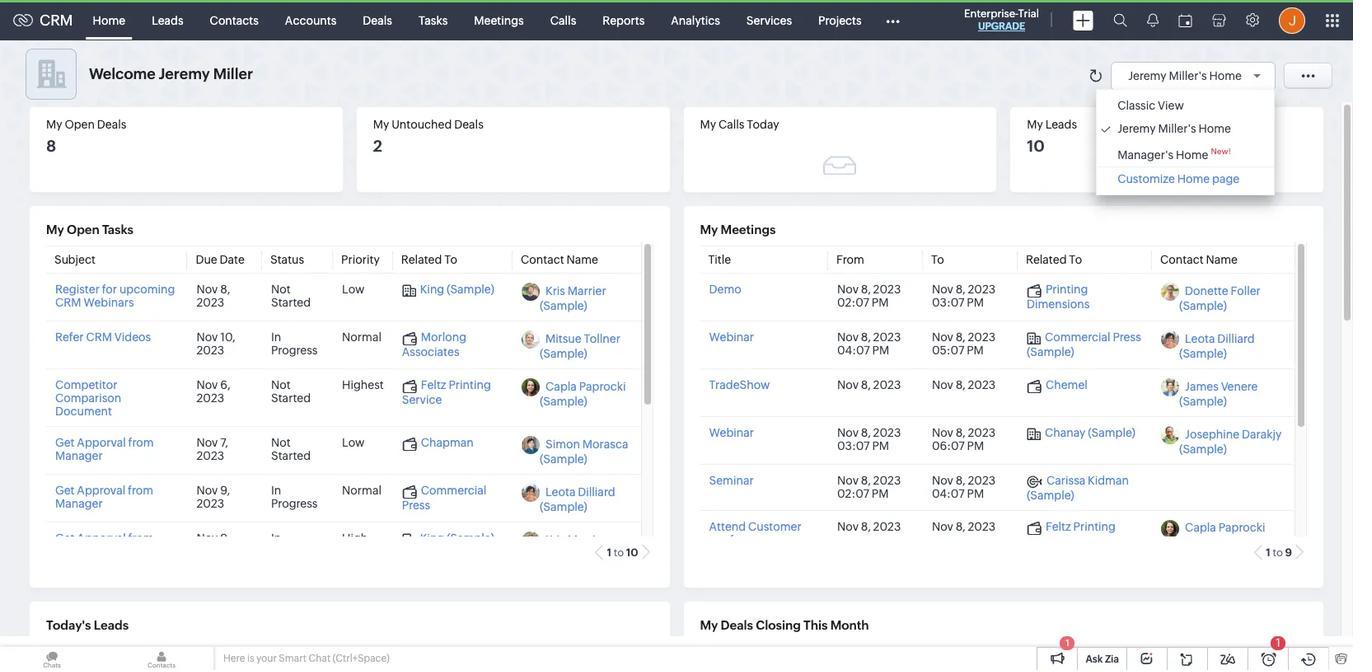 Task type: describe. For each thing, give the bounding box(es) containing it.
upcoming
[[119, 283, 175, 296]]

1 vertical spatial jeremy miller's home
[[1118, 122, 1232, 135]]

0 horizontal spatial leota dilliard (sample)
[[540, 486, 615, 514]]

accounts
[[285, 14, 337, 27]]

calendar image
[[1179, 14, 1193, 27]]

webinar for nov 8, 2023 04:07 pm
[[709, 331, 754, 344]]

1 vertical spatial nov 8, 2023 04:07 pm
[[932, 474, 996, 501]]

donette foller (sample)
[[1180, 285, 1261, 313]]

this
[[804, 618, 828, 632]]

is
[[247, 653, 254, 664]]

2 vertical spatial printing
[[1074, 520, 1116, 533]]

competitor
[[55, 379, 117, 392]]

(ctrl+space)
[[333, 653, 390, 664]]

started for nov 6, 2023
[[271, 392, 311, 405]]

2 related to link from the left
[[1026, 253, 1082, 267]]

your
[[256, 653, 277, 664]]

1 to 9
[[1266, 547, 1293, 559]]

name for second contact name link from the left
[[1206, 253, 1238, 267]]

feltz for left feltz printing service link
[[421, 379, 446, 392]]

started for nov 7, 2023
[[271, 450, 311, 463]]

calls link
[[537, 0, 590, 40]]

subject link
[[54, 253, 95, 267]]

in for get approval from manager
[[271, 484, 281, 497]]

manager for high
[[55, 545, 103, 558]]

printing dimensions
[[1027, 283, 1090, 311]]

search element
[[1104, 0, 1138, 40]]

king (sample) for low
[[420, 283, 494, 296]]

home up new! at top right
[[1199, 122, 1232, 135]]

create menu image
[[1073, 10, 1094, 30]]

title link
[[709, 253, 731, 267]]

press for commercial press (sample)
[[1113, 331, 1141, 344]]

from for low
[[128, 436, 154, 450]]

deals left closing on the right of page
[[721, 618, 753, 632]]

05:07
[[932, 344, 965, 357]]

competitor comparison document
[[55, 379, 121, 418]]

kris for high
[[546, 534, 565, 547]]

attend
[[709, 520, 746, 533]]

webinar link for 03:07
[[709, 427, 754, 440]]

2 contact name link from the left
[[1161, 253, 1238, 267]]

nov 8, 2023 02:07 pm for 03:07
[[838, 283, 901, 309]]

webinar for nov 8, 2023 03:07 pm
[[709, 427, 754, 440]]

feltz printing service for left feltz printing service link
[[402, 379, 491, 407]]

commercial press link
[[402, 484, 487, 512]]

0 horizontal spatial calls
[[550, 14, 576, 27]]

get apporval from manager link for nov 7, 2023
[[55, 436, 154, 463]]

here
[[223, 653, 245, 664]]

classic view link
[[1101, 99, 1270, 112]]

normal for commercial press
[[342, 484, 382, 497]]

carissa kidman (sample)
[[1027, 474, 1129, 502]]

nov 8, 2023 for tradeshow
[[838, 379, 901, 392]]

in progress for morlong associates
[[271, 331, 318, 357]]

my for my open tasks
[[46, 223, 64, 237]]

jeremy up "classic view"
[[1129, 69, 1167, 82]]

trial
[[1019, 7, 1039, 20]]

projects link
[[805, 0, 875, 40]]

jeremy left miller
[[159, 65, 210, 82]]

customize home page
[[1118, 172, 1240, 185]]

chapman link
[[402, 436, 474, 451]]

(sample) left the 1 to 10
[[540, 549, 588, 562]]

1 vertical spatial 04:07
[[932, 488, 965, 501]]

my untouched deals 2
[[373, 118, 484, 155]]

to for my meetings
[[1273, 547, 1283, 559]]

9, for get apporval from manager
[[220, 532, 230, 545]]

simon
[[546, 438, 580, 451]]

0 vertical spatial miller's
[[1169, 69, 1207, 82]]

register for upcoming crm webinars
[[55, 283, 175, 309]]

view
[[1158, 99, 1184, 112]]

mitsue
[[546, 333, 582, 346]]

commercial press (sample) link
[[1027, 331, 1141, 358]]

0 horizontal spatial feltz printing service link
[[402, 379, 491, 407]]

analytics
[[671, 14, 720, 27]]

1 vertical spatial capla paprocki (sample) link
[[1180, 522, 1266, 550]]

venere
[[1221, 380, 1258, 394]]

10 for my leads 10
[[1027, 137, 1045, 155]]

0 vertical spatial leota
[[1185, 333, 1215, 346]]

7,
[[220, 436, 228, 450]]

deals left the tasks "link"
[[363, 14, 392, 27]]

classic
[[1118, 99, 1156, 112]]

get apporval from manager for nov 7, 2023
[[55, 436, 154, 463]]

accounts link
[[272, 0, 350, 40]]

started for nov 8, 2023
[[271, 296, 311, 309]]

refer
[[55, 331, 84, 344]]

donette
[[1185, 285, 1229, 298]]

my meetings
[[700, 223, 776, 237]]

for
[[102, 283, 117, 296]]

kris for low
[[546, 285, 565, 298]]

contacts image
[[110, 647, 214, 670]]

0 vertical spatial meetings
[[474, 14, 524, 27]]

enterprise-
[[964, 7, 1019, 20]]

nov 6, 2023
[[197, 379, 231, 405]]

0 horizontal spatial 03:07
[[838, 440, 870, 453]]

today's
[[46, 618, 91, 632]]

feltz for right feltz printing service link
[[1046, 520, 1071, 533]]

create menu element
[[1063, 0, 1104, 40]]

simon morasca (sample) link
[[540, 438, 628, 466]]

1 horizontal spatial 03:07
[[932, 296, 965, 309]]

videos
[[114, 331, 151, 344]]

manager's
[[1118, 148, 1174, 161]]

tradeshow
[[709, 379, 770, 392]]

1 horizontal spatial feltz printing service link
[[1027, 520, 1116, 548]]

nov 8, 2023 06:07 pm
[[932, 427, 996, 453]]

morasca
[[583, 438, 628, 451]]

manager for normal
[[55, 497, 103, 511]]

open for deals
[[65, 118, 95, 131]]

2023 inside nov 10, 2023
[[197, 344, 224, 357]]

(sample) left 1 to 9
[[1180, 537, 1227, 550]]

my for my untouched deals 2
[[373, 118, 389, 131]]

new!
[[1211, 147, 1231, 156]]

not for 7,
[[271, 436, 291, 450]]

(sample) down the simon morasca (sample) link
[[540, 501, 588, 514]]

8, inside nov 8, 2023 06:07 pm
[[956, 427, 966, 440]]

attend customer conference
[[709, 520, 802, 546]]

crm link
[[13, 12, 73, 29]]

get for normal
[[55, 484, 75, 497]]

0 horizontal spatial nov 8, 2023 03:07 pm
[[838, 427, 901, 453]]

8, inside nov 8, 2023 05:07 pm
[[956, 331, 966, 344]]

nov 8, 2023 for register for upcoming crm webinars
[[197, 283, 230, 309]]

due date
[[196, 253, 245, 267]]

services
[[747, 14, 792, 27]]

nov 9, 2023 for get apporval from manager
[[197, 532, 230, 558]]

signals element
[[1138, 0, 1169, 40]]

0 horizontal spatial nov 8, 2023 04:07 pm
[[838, 331, 901, 357]]

related for second related to 'link' from right
[[401, 253, 442, 267]]

profile image
[[1279, 7, 1306, 33]]

10 for 1 to 10
[[626, 547, 638, 559]]

king for low
[[420, 283, 445, 296]]

month
[[831, 618, 869, 632]]

title
[[709, 253, 731, 267]]

webinar link for 04:07
[[709, 331, 754, 344]]

(sample) right chanay
[[1088, 427, 1136, 440]]

welcome
[[89, 65, 155, 82]]

simon morasca (sample)
[[540, 438, 628, 466]]

reports
[[603, 14, 645, 27]]

classic view
[[1118, 99, 1184, 112]]

here is your smart chat (ctrl+space)
[[223, 653, 390, 664]]

0 vertical spatial jeremy miller's home
[[1129, 69, 1242, 82]]

1 contact name link from the left
[[521, 253, 598, 267]]

leads for today's leads
[[94, 618, 129, 632]]

tradeshow link
[[709, 379, 770, 392]]

enterprise-trial upgrade
[[964, 7, 1039, 32]]

page
[[1213, 172, 1240, 185]]

progress for commercial press
[[271, 497, 318, 511]]

0 horizontal spatial capla paprocki (sample) link
[[540, 380, 626, 408]]

meetings link
[[461, 0, 537, 40]]

document
[[55, 405, 112, 418]]

pm inside nov 8, 2023 06:07 pm
[[967, 440, 984, 453]]

get apporval from manager for nov 9, 2023
[[55, 532, 154, 558]]

commercial press (sample)
[[1027, 331, 1141, 358]]

1 vertical spatial meetings
[[721, 223, 776, 237]]

0 vertical spatial jeremy miller's home link
[[1129, 69, 1267, 82]]

due date link
[[196, 253, 245, 267]]

kidman
[[1088, 474, 1129, 488]]

my deals closing this month
[[700, 618, 869, 632]]

ask
[[1086, 654, 1103, 665]]

home down 'manager's home new!'
[[1178, 172, 1210, 185]]

progress for king (sample)
[[271, 545, 318, 558]]

nov inside nov 8, 2023
[[197, 283, 218, 296]]

kris marrier (sample) for low
[[540, 285, 606, 313]]

2023 inside nov 7, 2023
[[197, 450, 224, 463]]

get for low
[[55, 436, 75, 450]]

1 vertical spatial miller's
[[1159, 122, 1197, 135]]

search image
[[1114, 13, 1128, 27]]

associates
[[402, 346, 460, 359]]

pm inside nov 8, 2023 05:07 pm
[[967, 344, 984, 357]]

not started for 8,
[[271, 283, 311, 309]]

dilliard for the bottom leota dilliard (sample) link
[[578, 486, 615, 499]]

2023 inside nov 8, 2023 06:07 pm
[[968, 427, 996, 440]]

james venere (sample) link
[[1180, 380, 1258, 408]]

my for my meetings
[[700, 223, 718, 237]]

related to for first related to 'link' from the right
[[1026, 253, 1082, 267]]

9
[[1286, 547, 1293, 559]]

(sample) down 'commercial press' link at left
[[447, 532, 494, 545]]

0 vertical spatial leota dilliard (sample)
[[1180, 333, 1255, 361]]

(sample) up simon
[[540, 395, 588, 408]]

smart
[[279, 653, 307, 664]]

0 horizontal spatial tasks
[[102, 223, 134, 237]]

status link
[[270, 253, 304, 267]]

competitor comparison document link
[[55, 379, 121, 418]]

my for my open deals 8
[[46, 118, 62, 131]]

tollner
[[584, 333, 621, 346]]

feltz printing service for right feltz printing service link
[[1027, 520, 1116, 548]]

8, inside nov 8, 2023
[[220, 283, 230, 296]]

get approval from manager
[[55, 484, 153, 511]]

2 to from the left
[[931, 253, 944, 267]]

today's leads
[[46, 618, 129, 632]]

zia
[[1105, 654, 1119, 665]]

8
[[46, 137, 56, 155]]

1 vertical spatial jeremy miller's home link
[[1101, 122, 1270, 135]]

0 vertical spatial nov 8, 2023 03:07 pm
[[932, 283, 996, 309]]

nov inside nov 6, 2023
[[197, 379, 218, 392]]

profile element
[[1269, 0, 1316, 40]]

nov 8, 2023 05:07 pm
[[932, 331, 996, 357]]

name for first contact name link from the left
[[567, 253, 598, 267]]

2
[[373, 137, 382, 155]]

mitsue tollner (sample) link
[[540, 333, 621, 361]]

leads for my leads 10
[[1046, 118, 1077, 131]]

upgrade
[[978, 21, 1026, 32]]

refer crm videos link
[[55, 331, 151, 344]]



Task type: locate. For each thing, give the bounding box(es) containing it.
1 vertical spatial printing
[[449, 379, 491, 392]]

0 vertical spatial feltz printing service
[[402, 379, 491, 407]]

miller's
[[1169, 69, 1207, 82], [1159, 122, 1197, 135]]

nov inside nov 8, 2023 06:07 pm
[[932, 427, 954, 440]]

0 horizontal spatial related to
[[401, 253, 457, 267]]

1 horizontal spatial capla paprocki (sample)
[[1180, 522, 1266, 550]]

1 vertical spatial capla paprocki (sample)
[[1180, 522, 1266, 550]]

open inside my open deals 8
[[65, 118, 95, 131]]

1 kris marrier (sample) link from the top
[[540, 285, 606, 313]]

0 vertical spatial progress
[[271, 344, 318, 357]]

home
[[93, 14, 125, 27], [1210, 69, 1242, 82], [1199, 122, 1232, 135], [1176, 148, 1209, 161], [1178, 172, 1210, 185]]

not started for 7,
[[271, 436, 311, 463]]

1 king (sample) link from the top
[[402, 283, 494, 297]]

in progress
[[271, 331, 318, 357], [271, 484, 318, 511], [271, 532, 318, 558]]

1 vertical spatial open
[[67, 223, 100, 237]]

related to up printing dimensions
[[1026, 253, 1082, 267]]

normal for morlong associates
[[342, 331, 382, 344]]

1 vertical spatial 9,
[[220, 532, 230, 545]]

jeremy miller's home link down classic view link
[[1101, 122, 1270, 135]]

josephine darakjy (sample)
[[1180, 428, 1282, 456]]

from for normal
[[128, 484, 153, 497]]

2 vertical spatial progress
[[271, 545, 318, 558]]

2 contact name from the left
[[1161, 253, 1238, 267]]

(sample) inside the josephine darakjy (sample)
[[1180, 443, 1227, 456]]

2023 inside nov 8, 2023 05:07 pm
[[968, 331, 996, 344]]

webinar link down demo
[[709, 331, 754, 344]]

capla paprocki (sample) down 'mitsue tollner (sample)'
[[540, 380, 626, 408]]

0 horizontal spatial to
[[444, 253, 457, 267]]

0 horizontal spatial feltz
[[421, 379, 446, 392]]

my leads 10
[[1027, 118, 1077, 155]]

1 vertical spatial normal
[[342, 484, 382, 497]]

press inside commercial press
[[402, 499, 430, 512]]

2 to from the left
[[1273, 547, 1283, 559]]

my open tasks
[[46, 223, 134, 237]]

foller
[[1231, 285, 1261, 298]]

to link
[[931, 253, 944, 267]]

related to for second related to 'link' from right
[[401, 253, 457, 267]]

03:07
[[932, 296, 965, 309], [838, 440, 870, 453]]

comparison
[[55, 392, 121, 405]]

0 vertical spatial get apporval from manager link
[[55, 436, 154, 463]]

contact
[[521, 253, 564, 267], [1161, 253, 1204, 267]]

1 not from the top
[[271, 283, 291, 296]]

printing down carissa kidman (sample) link
[[1074, 520, 1116, 533]]

2 kris from the top
[[546, 534, 565, 547]]

to for first related to 'link' from the right
[[1069, 253, 1082, 267]]

(sample) down donette
[[1180, 300, 1227, 313]]

marrier for high
[[568, 534, 606, 547]]

related to link right priority
[[401, 253, 457, 267]]

jeremy miller's home up classic view link
[[1129, 69, 1242, 82]]

0 vertical spatial webinar link
[[709, 331, 754, 344]]

webinar down demo
[[709, 331, 754, 344]]

2 vertical spatial from
[[128, 532, 154, 545]]

nov
[[197, 283, 218, 296], [838, 283, 859, 296], [932, 283, 954, 296], [197, 331, 218, 344], [838, 331, 859, 344], [932, 331, 954, 344], [197, 379, 218, 392], [838, 379, 859, 392], [932, 379, 954, 392], [838, 427, 859, 440], [932, 427, 954, 440], [197, 436, 218, 450], [838, 474, 859, 488], [932, 474, 954, 488], [197, 484, 218, 497], [838, 520, 859, 533], [932, 520, 954, 533], [197, 532, 218, 545]]

contact name link up mitsue
[[521, 253, 598, 267]]

1 related to from the left
[[401, 253, 457, 267]]

chanay
[[1045, 427, 1086, 440]]

1 related from the left
[[401, 253, 442, 267]]

02:07 for nov 8, 2023 04:07 pm
[[838, 488, 870, 501]]

nov inside nov 8, 2023 05:07 pm
[[932, 331, 954, 344]]

0 horizontal spatial contact name
[[521, 253, 598, 267]]

contact name link up donette
[[1161, 253, 1238, 267]]

seminar link
[[709, 474, 754, 488]]

king (sample) link up the morlong
[[402, 283, 494, 297]]

leota dilliard (sample)
[[1180, 333, 1255, 361], [540, 486, 615, 514]]

press
[[1113, 331, 1141, 344], [402, 499, 430, 512]]

open up subject link in the left of the page
[[67, 223, 100, 237]]

refer crm videos
[[55, 331, 151, 344]]

kris marrier (sample) for high
[[540, 534, 606, 562]]

2 related to from the left
[[1026, 253, 1082, 267]]

normal up high
[[342, 484, 382, 497]]

0 vertical spatial king (sample) link
[[402, 283, 494, 297]]

1 vertical spatial in
[[271, 484, 281, 497]]

home up customize home page link on the right top of the page
[[1176, 148, 1209, 161]]

king (sample) link for high
[[402, 532, 494, 546]]

capla paprocki (sample) link left 1 to 9
[[1180, 522, 1266, 550]]

projects
[[819, 14, 862, 27]]

1 vertical spatial nov 8, 2023 03:07 pm
[[838, 427, 901, 453]]

pm
[[872, 296, 889, 309], [967, 296, 984, 309], [873, 344, 890, 357], [967, 344, 984, 357], [872, 440, 889, 453], [967, 440, 984, 453], [872, 488, 889, 501], [967, 488, 984, 501]]

nov inside nov 7, 2023
[[197, 436, 218, 450]]

1 king (sample) from the top
[[420, 283, 494, 296]]

1 9, from the top
[[220, 484, 230, 497]]

manager for low
[[55, 450, 103, 463]]

0 vertical spatial crm
[[40, 12, 73, 29]]

1 horizontal spatial nov 8, 2023 03:07 pm
[[932, 283, 996, 309]]

king
[[420, 283, 445, 296], [420, 532, 445, 545]]

0 vertical spatial leads
[[152, 14, 184, 27]]

0 horizontal spatial feltz printing service
[[402, 379, 491, 407]]

1 vertical spatial leota
[[546, 486, 576, 499]]

my for my deals closing this month
[[700, 618, 718, 632]]

josephine darakjy (sample) link
[[1180, 428, 1282, 456]]

1 progress from the top
[[271, 344, 318, 357]]

from up get approval from manager
[[128, 436, 154, 450]]

related to link up printing dimensions
[[1026, 253, 1082, 267]]

not started right the 7,
[[271, 436, 311, 463]]

nov 7, 2023
[[197, 436, 228, 463]]

open
[[65, 118, 95, 131], [67, 223, 100, 237]]

kris left the 1 to 10
[[546, 534, 565, 547]]

1 started from the top
[[271, 296, 311, 309]]

service up 'chapman' link
[[402, 393, 442, 407]]

3 not from the top
[[271, 436, 291, 450]]

feltz printing service link down carissa kidman (sample) link
[[1027, 520, 1116, 548]]

not right the 7,
[[271, 436, 291, 450]]

1 vertical spatial 02:07
[[838, 488, 870, 501]]

nov inside nov 10, 2023
[[197, 331, 218, 344]]

9,
[[220, 484, 230, 497], [220, 532, 230, 545]]

1 vertical spatial leota dilliard (sample) link
[[540, 486, 615, 514]]

3 in progress from the top
[[271, 532, 318, 558]]

commercial down dimensions
[[1045, 331, 1111, 344]]

1 horizontal spatial 10
[[1027, 137, 1045, 155]]

1 to from the left
[[444, 253, 457, 267]]

related up printing dimensions
[[1026, 253, 1067, 267]]

press for commercial press
[[402, 499, 430, 512]]

kris marrier (sample)
[[540, 285, 606, 313], [540, 534, 606, 562]]

2 manager from the top
[[55, 497, 103, 511]]

(sample) up james
[[1180, 347, 1227, 361]]

0 vertical spatial manager
[[55, 450, 103, 463]]

2 in progress from the top
[[271, 484, 318, 511]]

1 horizontal spatial to
[[1273, 547, 1283, 559]]

tasks inside "link"
[[419, 14, 448, 27]]

printing inside printing dimensions
[[1046, 283, 1088, 296]]

manager inside get approval from manager
[[55, 497, 103, 511]]

2 vertical spatial in
[[271, 532, 281, 545]]

2 02:07 from the top
[[838, 488, 870, 501]]

priority link
[[341, 253, 380, 267]]

home inside home link
[[93, 14, 125, 27]]

0 vertical spatial in progress
[[271, 331, 318, 357]]

0 vertical spatial capla
[[546, 380, 577, 394]]

meetings left calls link
[[474, 14, 524, 27]]

2 vertical spatial started
[[271, 450, 311, 463]]

commercial inside commercial press
[[421, 484, 487, 497]]

contact name for first contact name link from the left
[[521, 253, 598, 267]]

0 vertical spatial 9,
[[220, 484, 230, 497]]

2 webinar from the top
[[709, 427, 754, 440]]

miller
[[213, 65, 253, 82]]

10 inside my leads 10
[[1027, 137, 1045, 155]]

dilliard down the simon morasca (sample)
[[578, 486, 615, 499]]

1 kris marrier (sample) from the top
[[540, 285, 606, 313]]

printing up dimensions
[[1046, 283, 1088, 296]]

2 from from the top
[[128, 484, 153, 497]]

dilliard for rightmost leota dilliard (sample) link
[[1218, 333, 1255, 346]]

marrier for low
[[568, 285, 606, 298]]

contact name for second contact name link from the left
[[1161, 253, 1238, 267]]

1 horizontal spatial contact name link
[[1161, 253, 1238, 267]]

2 king (sample) from the top
[[420, 532, 494, 545]]

(sample) up the morlong
[[447, 283, 494, 296]]

2 webinar link from the top
[[709, 427, 754, 440]]

name up donette
[[1206, 253, 1238, 267]]

chanay (sample)
[[1045, 427, 1136, 440]]

related for first related to 'link' from the right
[[1026, 253, 1067, 267]]

deals inside my open deals 8
[[97, 118, 126, 131]]

darakjy
[[1242, 428, 1282, 441]]

2 name from the left
[[1206, 253, 1238, 267]]

1 in progress from the top
[[271, 331, 318, 357]]

0 vertical spatial paprocki
[[579, 380, 626, 394]]

9, for get approval from manager
[[220, 484, 230, 497]]

(sample) down james
[[1180, 395, 1227, 408]]

kris marrier (sample) link up mitsue
[[540, 285, 606, 313]]

2 marrier from the top
[[568, 534, 606, 547]]

chats image
[[0, 647, 104, 670]]

apporval for nov 7, 2023
[[77, 436, 126, 450]]

0 vertical spatial press
[[1113, 331, 1141, 344]]

3 get from the top
[[55, 532, 75, 545]]

1 vertical spatial leota dilliard (sample)
[[540, 486, 615, 514]]

not down status
[[271, 283, 291, 296]]

jeremy miller's home down view
[[1118, 122, 1232, 135]]

king for high
[[420, 532, 445, 545]]

james
[[1185, 380, 1219, 394]]

press inside commercial press (sample)
[[1113, 331, 1141, 344]]

not started down 'status' link
[[271, 283, 311, 309]]

nov 8, 2023 02:07 pm for 04:07
[[838, 474, 901, 501]]

crm left home link on the top left of the page
[[40, 12, 73, 29]]

1 horizontal spatial leota dilliard (sample) link
[[1180, 333, 1255, 361]]

webinar link
[[709, 331, 754, 344], [709, 427, 754, 440]]

1 vertical spatial started
[[271, 392, 311, 405]]

carissa
[[1047, 474, 1086, 488]]

commercial inside commercial press (sample)
[[1045, 331, 1111, 344]]

morlong
[[421, 331, 467, 344]]

3 to from the left
[[1069, 253, 1082, 267]]

1 horizontal spatial to
[[931, 253, 944, 267]]

open for tasks
[[67, 223, 100, 237]]

1 vertical spatial get apporval from manager link
[[55, 532, 154, 558]]

to for my open tasks
[[614, 547, 624, 559]]

closing
[[756, 618, 801, 632]]

0 vertical spatial 03:07
[[932, 296, 965, 309]]

2 nov 8, 2023 02:07 pm from the top
[[838, 474, 901, 501]]

(sample) inside commercial press (sample)
[[1027, 345, 1075, 358]]

low for chapman
[[342, 436, 365, 450]]

0 vertical spatial open
[[65, 118, 95, 131]]

0 vertical spatial kris marrier (sample)
[[540, 285, 606, 313]]

0 vertical spatial started
[[271, 296, 311, 309]]

calls left today
[[719, 118, 745, 131]]

miller's up classic view link
[[1169, 69, 1207, 82]]

service down carissa kidman (sample)
[[1027, 535, 1067, 548]]

2 nov 9, 2023 from the top
[[197, 532, 230, 558]]

crm inside register for upcoming crm webinars
[[55, 296, 81, 309]]

1 vertical spatial in progress
[[271, 484, 318, 511]]

0 horizontal spatial 04:07
[[838, 344, 870, 357]]

webinars
[[84, 296, 134, 309]]

3 in from the top
[[271, 532, 281, 545]]

nov 8, 2023 02:07 pm
[[838, 283, 901, 309], [838, 474, 901, 501]]

1 marrier from the top
[[568, 285, 606, 298]]

1 vertical spatial apporval
[[77, 532, 126, 545]]

1 vertical spatial 10
[[626, 547, 638, 559]]

1 normal from the top
[[342, 331, 382, 344]]

kris marrier (sample) link for low
[[540, 285, 606, 313]]

1 nov 9, 2023 from the top
[[197, 484, 230, 511]]

not started right 6,
[[271, 379, 311, 405]]

get apporval from manager link for nov 9, 2023
[[55, 532, 154, 558]]

in for get apporval from manager
[[271, 532, 281, 545]]

1 vertical spatial webinar
[[709, 427, 754, 440]]

my for my calls today
[[700, 118, 716, 131]]

tasks up for
[[102, 223, 134, 237]]

feltz printing service down the associates
[[402, 379, 491, 407]]

get apporval from manager link down get approval from manager link on the bottom left of page
[[55, 532, 154, 558]]

2 not from the top
[[271, 379, 291, 392]]

capla for the left capla paprocki (sample) link
[[546, 380, 577, 394]]

1 from from the top
[[128, 436, 154, 450]]

deals inside my untouched deals 2
[[454, 118, 484, 131]]

commercial for commercial press (sample)
[[1045, 331, 1111, 344]]

my for my leads 10
[[1027, 118, 1043, 131]]

contacts
[[210, 14, 259, 27]]

marrier left the 1 to 10
[[568, 534, 606, 547]]

2 king (sample) link from the top
[[402, 532, 494, 546]]

high
[[342, 532, 368, 545]]

marrier up tollner
[[568, 285, 606, 298]]

2 vertical spatial crm
[[86, 331, 112, 344]]

0 vertical spatial capla paprocki (sample) link
[[540, 380, 626, 408]]

1 vertical spatial get apporval from manager
[[55, 532, 154, 558]]

0 vertical spatial calls
[[550, 14, 576, 27]]

0 vertical spatial 04:07
[[838, 344, 870, 357]]

paprocki for the left capla paprocki (sample) link
[[579, 380, 626, 394]]

webinar up seminar link
[[709, 427, 754, 440]]

printing
[[1046, 283, 1088, 296], [449, 379, 491, 392], [1074, 520, 1116, 533]]

0 vertical spatial normal
[[342, 331, 382, 344]]

(sample) inside the simon morasca (sample)
[[540, 453, 588, 466]]

get down get approval from manager
[[55, 532, 75, 545]]

1 horizontal spatial feltz printing service
[[1027, 520, 1116, 548]]

2 get apporval from manager from the top
[[55, 532, 154, 558]]

1 get apporval from manager from the top
[[55, 436, 154, 463]]

1 vertical spatial feltz printing service
[[1027, 520, 1116, 548]]

dilliard down donette foller (sample) link
[[1218, 333, 1255, 346]]

nov 8, 2023 for attend customer conference
[[838, 520, 901, 533]]

1 vertical spatial get
[[55, 484, 75, 497]]

2 get from the top
[[55, 484, 75, 497]]

in progress for commercial press
[[271, 484, 318, 511]]

0 vertical spatial printing
[[1046, 283, 1088, 296]]

1 horizontal spatial press
[[1113, 331, 1141, 344]]

progress for morlong associates
[[271, 344, 318, 357]]

2 kris marrier (sample) link from the top
[[540, 534, 606, 562]]

open down welcome
[[65, 118, 95, 131]]

dimensions
[[1027, 298, 1090, 311]]

1 kris from the top
[[546, 285, 565, 298]]

not
[[271, 283, 291, 296], [271, 379, 291, 392], [271, 436, 291, 450]]

1 king from the top
[[420, 283, 445, 296]]

king (sample) link for low
[[402, 283, 494, 297]]

in progress for king (sample)
[[271, 532, 318, 558]]

king up the morlong
[[420, 283, 445, 296]]

from inside get approval from manager
[[128, 484, 153, 497]]

1 name from the left
[[567, 253, 598, 267]]

3 started from the top
[[271, 450, 311, 463]]

kris marrier (sample) up mitsue
[[540, 285, 606, 313]]

my inside my leads 10
[[1027, 118, 1043, 131]]

seminar
[[709, 474, 754, 488]]

from
[[837, 253, 865, 267]]

status
[[270, 253, 304, 267]]

1 vertical spatial paprocki
[[1219, 522, 1266, 535]]

1 contact name from the left
[[521, 253, 598, 267]]

2 related from the left
[[1026, 253, 1067, 267]]

(sample) inside donette foller (sample)
[[1180, 300, 1227, 313]]

kris marrier (sample) link for high
[[540, 534, 606, 562]]

Other Modules field
[[875, 7, 911, 33]]

king (sample) up the morlong
[[420, 283, 494, 296]]

home up welcome
[[93, 14, 125, 27]]

0 horizontal spatial capla paprocki (sample)
[[540, 380, 626, 408]]

get left 'approval'
[[55, 484, 75, 497]]

nov 8, 2023 04:07 pm down 06:07
[[932, 474, 996, 501]]

from link
[[837, 253, 865, 267]]

not for 8,
[[271, 283, 291, 296]]

contact name up mitsue
[[521, 253, 598, 267]]

1 contact from the left
[[521, 253, 564, 267]]

0 vertical spatial feltz printing service link
[[402, 379, 491, 407]]

feltz printing service down carissa kidman (sample) link
[[1027, 520, 1116, 548]]

leads inside my leads 10
[[1046, 118, 1077, 131]]

from for high
[[128, 532, 154, 545]]

0 horizontal spatial dilliard
[[578, 486, 615, 499]]

1 in from the top
[[271, 331, 281, 344]]

2 in from the top
[[271, 484, 281, 497]]

feltz down the associates
[[421, 379, 446, 392]]

due
[[196, 253, 217, 267]]

2 progress from the top
[[271, 497, 318, 511]]

0 horizontal spatial leota
[[546, 486, 576, 499]]

from down get approval from manager
[[128, 532, 154, 545]]

low down 'highest'
[[342, 436, 365, 450]]

2 vertical spatial leads
[[94, 618, 129, 632]]

capla paprocki (sample) link down 'mitsue tollner (sample)'
[[540, 380, 626, 408]]

10,
[[220, 331, 235, 344]]

02:07 for nov 8, 2023 03:07 pm
[[838, 296, 870, 309]]

mitsue tollner (sample)
[[540, 333, 621, 361]]

home up classic view link
[[1210, 69, 1242, 82]]

1 horizontal spatial leads
[[152, 14, 184, 27]]

3 manager from the top
[[55, 545, 103, 558]]

(sample) inside james venere (sample)
[[1180, 395, 1227, 408]]

1 vertical spatial tasks
[[102, 223, 134, 237]]

1 webinar from the top
[[709, 331, 754, 344]]

1 vertical spatial feltz printing service link
[[1027, 520, 1116, 548]]

1 low from the top
[[342, 283, 365, 296]]

register
[[55, 283, 100, 296]]

deals right "untouched"
[[454, 118, 484, 131]]

kris marrier (sample) link
[[540, 285, 606, 313], [540, 534, 606, 562]]

not for 6,
[[271, 379, 291, 392]]

service for right feltz printing service link
[[1027, 535, 1067, 548]]

today
[[747, 118, 780, 131]]

1 manager from the top
[[55, 450, 103, 463]]

meetings up title link
[[721, 223, 776, 237]]

1 vertical spatial marrier
[[568, 534, 606, 547]]

1 vertical spatial calls
[[719, 118, 745, 131]]

get apporval from manager link up 'approval'
[[55, 436, 154, 463]]

2 get apporval from manager link from the top
[[55, 532, 154, 558]]

priority
[[341, 253, 380, 267]]

3 from from the top
[[128, 532, 154, 545]]

my inside my open deals 8
[[46, 118, 62, 131]]

low for king (sample)
[[342, 283, 365, 296]]

0 vertical spatial kris marrier (sample) link
[[540, 285, 606, 313]]

1 vertical spatial nov 9, 2023
[[197, 532, 230, 558]]

1 vertical spatial press
[[402, 499, 430, 512]]

feltz printing service link down the associates
[[402, 379, 491, 407]]

(sample) down mitsue
[[540, 347, 588, 361]]

commercial press
[[402, 484, 487, 512]]

feltz printing service
[[402, 379, 491, 407], [1027, 520, 1116, 548]]

1 vertical spatial 03:07
[[838, 440, 870, 453]]

low down priority
[[342, 283, 365, 296]]

not started for 6,
[[271, 379, 311, 405]]

1 related to link from the left
[[401, 253, 457, 267]]

2 kris marrier (sample) from the top
[[540, 534, 606, 562]]

commercial for commercial press
[[421, 484, 487, 497]]

jeremy down classic
[[1118, 122, 1156, 135]]

0 horizontal spatial service
[[402, 393, 442, 407]]

dilliard
[[1218, 333, 1255, 346], [578, 486, 615, 499]]

king (sample) for high
[[420, 532, 494, 545]]

3 progress from the top
[[271, 545, 318, 558]]

chemel
[[1046, 379, 1088, 392]]

0 horizontal spatial meetings
[[474, 14, 524, 27]]

leota dilliard (sample) link
[[1180, 333, 1255, 361], [540, 486, 615, 514]]

printing down the associates
[[449, 379, 491, 392]]

kris up mitsue
[[546, 285, 565, 298]]

leota dilliard (sample) down the simon morasca (sample) link
[[540, 486, 615, 514]]

0 vertical spatial commercial
[[1045, 331, 1111, 344]]

contact name
[[521, 253, 598, 267], [1161, 253, 1238, 267]]

2 contact from the left
[[1161, 253, 1204, 267]]

home inside 'manager's home new!'
[[1176, 148, 1209, 161]]

1 horizontal spatial related to
[[1026, 253, 1082, 267]]

kris marrier (sample) link left the 1 to 10
[[540, 534, 606, 562]]

1 nov 8, 2023 02:07 pm from the top
[[838, 283, 901, 309]]

paprocki for capla paprocki (sample) link to the bottom
[[1219, 522, 1266, 535]]

2 king from the top
[[420, 532, 445, 545]]

crm right refer on the left
[[86, 331, 112, 344]]

(sample) inside 'mitsue tollner (sample)'
[[540, 347, 588, 361]]

2 normal from the top
[[342, 484, 382, 497]]

contacts link
[[197, 0, 272, 40]]

get inside get approval from manager
[[55, 484, 75, 497]]

2 apporval from the top
[[77, 532, 126, 545]]

2 9, from the top
[[220, 532, 230, 545]]

manager
[[55, 450, 103, 463], [55, 497, 103, 511], [55, 545, 103, 558]]

normal up 'highest'
[[342, 331, 382, 344]]

1 vertical spatial from
[[128, 484, 153, 497]]

services link
[[734, 0, 805, 40]]

kris
[[546, 285, 565, 298], [546, 534, 565, 547]]

2023 inside nov 6, 2023
[[197, 392, 224, 405]]

1 vertical spatial low
[[342, 436, 365, 450]]

0 vertical spatial in
[[271, 331, 281, 344]]

calls left reports
[[550, 14, 576, 27]]

1 vertical spatial kris marrier (sample)
[[540, 534, 606, 562]]

get apporval from manager down get approval from manager link on the bottom left of page
[[55, 532, 154, 558]]

1 02:07 from the top
[[838, 296, 870, 309]]

0 horizontal spatial related to link
[[401, 253, 457, 267]]

in
[[271, 331, 281, 344], [271, 484, 281, 497], [271, 532, 281, 545]]

progress
[[271, 344, 318, 357], [271, 497, 318, 511], [271, 545, 318, 558]]

0 horizontal spatial to
[[614, 547, 624, 559]]

1 vertical spatial capla
[[1185, 522, 1217, 535]]

6,
[[220, 379, 231, 392]]

1 to from the left
[[614, 547, 624, 559]]

related right priority
[[401, 253, 442, 267]]

date
[[220, 253, 245, 267]]

2 not started from the top
[[271, 379, 311, 405]]

1 get apporval from manager link from the top
[[55, 436, 154, 463]]

(sample) inside carissa kidman (sample)
[[1027, 489, 1075, 502]]

capla for capla paprocki (sample) link to the bottom
[[1185, 522, 1217, 535]]

to for second related to 'link' from right
[[444, 253, 457, 267]]

0 vertical spatial marrier
[[568, 285, 606, 298]]

02:07
[[838, 296, 870, 309], [838, 488, 870, 501]]

1 vertical spatial leads
[[1046, 118, 1077, 131]]

started down status
[[271, 296, 311, 309]]

1 get from the top
[[55, 436, 75, 450]]

1 not started from the top
[[271, 283, 311, 309]]

webinar link up seminar link
[[709, 427, 754, 440]]

deals down welcome
[[97, 118, 126, 131]]

normal
[[342, 331, 382, 344], [342, 484, 382, 497]]

2 started from the top
[[271, 392, 311, 405]]

chanay (sample) link
[[1027, 427, 1136, 441]]

apporval for nov 9, 2023
[[77, 532, 126, 545]]

3 not started from the top
[[271, 436, 311, 463]]

(sample) down carissa
[[1027, 489, 1075, 502]]

get
[[55, 436, 75, 450], [55, 484, 75, 497], [55, 532, 75, 545]]

1 webinar link from the top
[[709, 331, 754, 344]]

king (sample) down 'commercial press' link at left
[[420, 532, 494, 545]]

1 apporval from the top
[[77, 436, 126, 450]]

tasks right deals link
[[419, 14, 448, 27]]

signals image
[[1147, 13, 1159, 27]]

1 vertical spatial manager
[[55, 497, 103, 511]]

my inside my untouched deals 2
[[373, 118, 389, 131]]

(sample) up mitsue
[[540, 300, 588, 313]]

printing dimensions link
[[1027, 283, 1090, 311]]

0 vertical spatial leota dilliard (sample) link
[[1180, 333, 1255, 361]]

1 vertical spatial feltz
[[1046, 520, 1071, 533]]

2023 inside nov 8, 2023
[[197, 296, 224, 309]]

started right 6,
[[271, 392, 311, 405]]

started right the 7,
[[271, 450, 311, 463]]

nov 9, 2023 for get approval from manager
[[197, 484, 230, 511]]

1 horizontal spatial meetings
[[721, 223, 776, 237]]

contact name up donette
[[1161, 253, 1238, 267]]

king (sample) link down 'commercial press' link at left
[[402, 532, 494, 546]]

in for refer crm videos
[[271, 331, 281, 344]]

2 low from the top
[[342, 436, 365, 450]]

get approval from manager link
[[55, 484, 153, 511]]

get for high
[[55, 532, 75, 545]]



Task type: vqa. For each thing, say whether or not it's contained in the screenshot.


